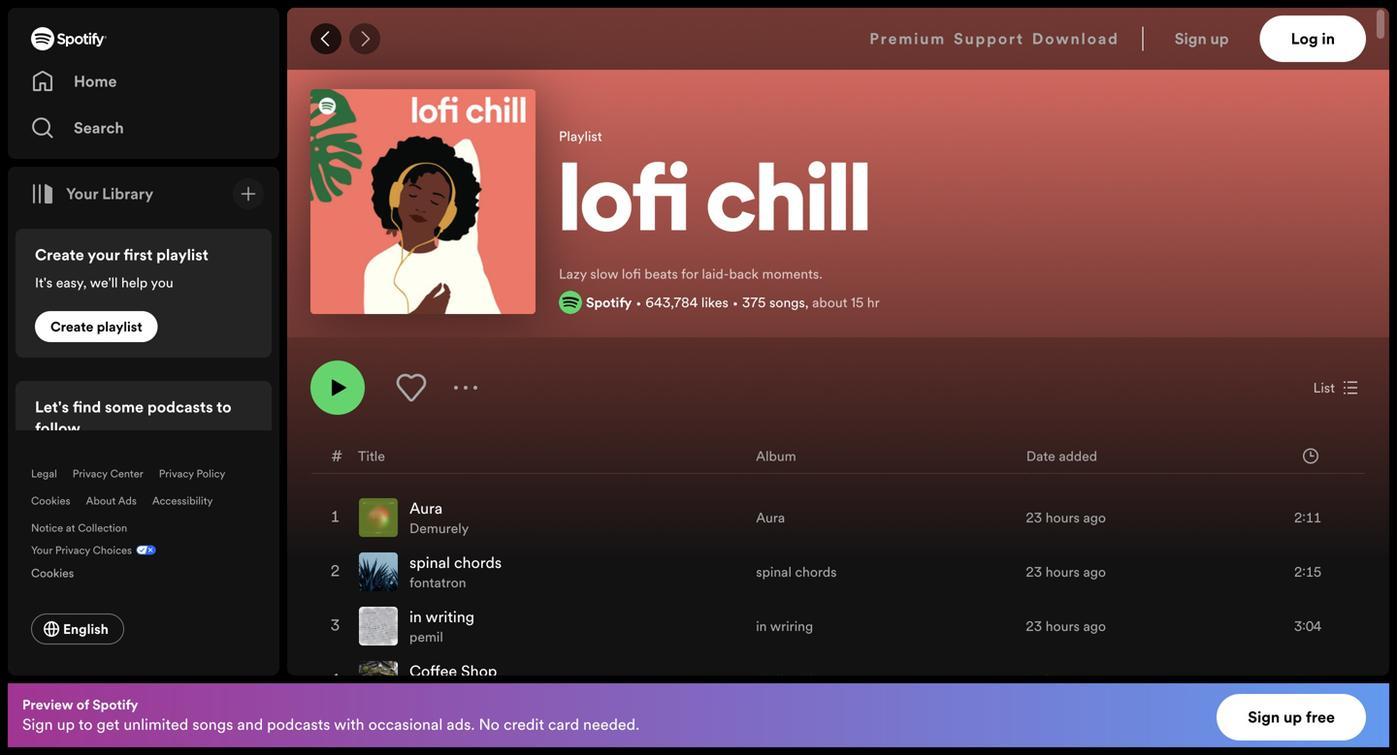 Task type: vqa. For each thing, say whether or not it's contained in the screenshot.
left CHORDS
yes



Task type: describe. For each thing, give the bounding box(es) containing it.
sign up
[[1175, 28, 1229, 49]]

in writing link
[[409, 607, 475, 628]]

writing
[[425, 607, 475, 628]]

playlist
[[559, 127, 602, 145]]

4 23 hours ago from the top
[[1026, 672, 1106, 690]]

in for writing
[[409, 607, 422, 628]]

0 horizontal spatial shop
[[461, 661, 497, 683]]

2:15 inside 2:15 cell
[[1294, 672, 1321, 690]]

search
[[74, 117, 124, 139]]

23 for writing
[[1026, 618, 1042, 636]]

15
[[851, 293, 864, 312]]

2:11
[[1294, 509, 1321, 527]]

1 horizontal spatial spotify
[[586, 293, 632, 312]]

choices
[[93, 543, 132, 558]]

title
[[358, 447, 385, 466]]

library
[[102, 183, 153, 205]]

hours for writing
[[1046, 618, 1080, 636]]

fontatron
[[409, 574, 466, 592]]

log in
[[1291, 28, 1335, 49]]

3:04
[[1294, 618, 1321, 636]]

go forward image
[[357, 31, 373, 47]]

0 horizontal spatial coffee
[[409, 661, 457, 683]]

date added
[[1026, 447, 1097, 466]]

1 cookies link from the top
[[31, 494, 70, 508]]

support
[[954, 28, 1024, 49]]

sign for sign up free
[[1248, 707, 1280, 729]]

sign inside preview of spotify sign up to get unlimited songs and podcasts with occasional ads. no credit card needed.
[[22, 715, 53, 736]]

spotify inside preview of spotify sign up to get unlimited songs and podcasts with occasional ads. no credit card needed.
[[92, 696, 138, 715]]

in wriring
[[756, 618, 813, 636]]

slow
[[590, 265, 618, 283]]

likes
[[701, 293, 728, 312]]

center
[[110, 467, 143, 481]]

collection
[[78, 521, 127, 536]]

wriring
[[770, 618, 813, 636]]

1 horizontal spatial coffee
[[756, 672, 798, 690]]

23 for chords
[[1026, 563, 1042, 582]]

1 horizontal spatial spinal chords link
[[756, 563, 837, 582]]

legal
[[31, 467, 57, 481]]

spinal for spinal chords fontatron
[[409, 553, 450, 574]]

privacy for privacy policy
[[159, 467, 194, 481]]

no
[[479, 715, 500, 736]]

fontatron link
[[409, 574, 466, 592]]

lofi chill
[[559, 161, 871, 254]]

aura for aura
[[756, 509, 785, 527]]

policy
[[196, 467, 225, 481]]

unlimited
[[123, 715, 188, 736]]

create for your
[[35, 244, 84, 266]]

find
[[73, 397, 101, 418]]

home link
[[31, 62, 256, 101]]

up for sign up free
[[1284, 707, 1302, 729]]

free
[[1306, 707, 1335, 729]]

laid-
[[702, 265, 729, 283]]

ago for chords
[[1083, 563, 1106, 582]]

in wriring link
[[756, 618, 813, 636]]

1 horizontal spatial aura link
[[756, 509, 785, 527]]

accessibility link
[[152, 494, 213, 508]]

playlist inside button
[[97, 318, 142, 336]]

home
[[74, 71, 117, 92]]

spotify link
[[586, 293, 632, 312]]

back
[[729, 265, 759, 283]]

pemil
[[409, 628, 443, 647]]

support button
[[954, 16, 1024, 62]]

cookies for first cookies link from the top
[[31, 494, 70, 508]]

credit
[[503, 715, 544, 736]]

aura cell
[[359, 492, 740, 544]]

lofi chill grid
[[288, 439, 1388, 756]]

643,784
[[645, 293, 698, 312]]

#
[[331, 446, 342, 467]]

1 horizontal spatial shop
[[801, 672, 833, 690]]

list
[[1313, 379, 1335, 397]]

privacy policy link
[[159, 467, 225, 481]]

spinal chords fontatron
[[409, 553, 502, 592]]

go back image
[[318, 31, 334, 47]]

first
[[123, 244, 153, 266]]

in inside button
[[1322, 28, 1335, 49]]

at
[[66, 521, 75, 536]]

date
[[1026, 447, 1055, 466]]

1 2:15 from the top
[[1294, 563, 1321, 582]]

privacy policy
[[159, 467, 225, 481]]

ads
[[118, 494, 137, 508]]

hours for chords
[[1046, 563, 1080, 582]]

sign up free
[[1248, 707, 1335, 729]]

english button
[[31, 614, 124, 645]]

it's
[[35, 274, 53, 292]]

album
[[756, 447, 796, 466]]

demurely
[[409, 520, 469, 538]]

chords for spinal chords
[[795, 563, 837, 582]]

card
[[548, 715, 579, 736]]

top bar and user menu element
[[287, 8, 1389, 70]]

375
[[742, 293, 766, 312]]

premium support download
[[869, 28, 1119, 49]]

notice
[[31, 521, 63, 536]]

about
[[86, 494, 116, 508]]

premium button
[[869, 16, 946, 62]]

demurely link
[[409, 520, 469, 538]]

spinal chords
[[756, 563, 837, 582]]

4 ago from the top
[[1083, 672, 1106, 690]]

aura for aura demurely
[[409, 498, 443, 520]]

aura demurely
[[409, 498, 469, 538]]

main element
[[8, 8, 279, 676]]

duration image
[[1303, 449, 1318, 464]]

your
[[87, 244, 120, 266]]



Task type: locate. For each thing, give the bounding box(es) containing it.
spinal chords link up 'wriring'
[[756, 563, 837, 582]]

pemil link
[[409, 628, 443, 647]]

some
[[105, 397, 144, 418]]

1 cookies from the top
[[31, 494, 70, 508]]

sign for sign up
[[1175, 28, 1207, 49]]

# column header
[[331, 440, 342, 473]]

lazy
[[559, 265, 587, 283]]

cookies
[[31, 494, 70, 508], [31, 566, 74, 582]]

your left library
[[66, 183, 98, 205]]

you
[[151, 274, 173, 292]]

1 horizontal spatial playlist
[[156, 244, 208, 266]]

songs inside preview of spotify sign up to get unlimited songs and podcasts with occasional ads. no credit card needed.
[[192, 715, 233, 736]]

23 hours ago for writing
[[1026, 618, 1106, 636]]

spinal up in wriring link
[[756, 563, 792, 582]]

1 vertical spatial podcasts
[[267, 715, 330, 736]]

3 ago from the top
[[1083, 618, 1106, 636]]

spinal
[[409, 553, 450, 574], [756, 563, 792, 582]]

duration element
[[1303, 449, 1318, 464]]

legal link
[[31, 467, 57, 481]]

about
[[812, 293, 847, 312]]

0 horizontal spatial spinal chords link
[[409, 553, 502, 574]]

3 23 from the top
[[1026, 618, 1042, 636]]

english
[[63, 620, 109, 639]]

cookies link down your privacy choices
[[31, 562, 89, 583]]

let's
[[35, 397, 69, 418]]

up left of
[[57, 715, 75, 736]]

2:15 up free
[[1294, 672, 1321, 690]]

your privacy choices
[[31, 543, 132, 558]]

0 horizontal spatial aura link
[[409, 498, 443, 520]]

23
[[1026, 509, 1042, 527], [1026, 563, 1042, 582], [1026, 618, 1042, 636], [1026, 672, 1042, 690]]

songs left and
[[192, 715, 233, 736]]

0 vertical spatial lofi
[[559, 161, 690, 254]]

create for playlist
[[50, 318, 94, 336]]

aura link up spinal chords
[[756, 509, 785, 527]]

0 horizontal spatial up
[[57, 715, 75, 736]]

shop up no
[[461, 661, 497, 683]]

notice at collection
[[31, 521, 127, 536]]

up left the log
[[1210, 28, 1229, 49]]

0 horizontal spatial coffee shop link
[[409, 661, 497, 683]]

and
[[237, 715, 263, 736]]

spinal down demurely
[[409, 553, 450, 574]]

aura up the spinal chords fontatron
[[409, 498, 443, 520]]

log in button
[[1260, 16, 1366, 62]]

added
[[1059, 447, 1097, 466]]

4 hours from the top
[[1046, 672, 1080, 690]]

songs down moments.
[[769, 293, 805, 312]]

spinal chords cell
[[359, 546, 740, 599]]

privacy center
[[73, 467, 143, 481]]

create up easy,
[[35, 244, 84, 266]]

podcasts inside let's find some podcasts to follow
[[147, 397, 213, 418]]

needed.
[[583, 715, 639, 736]]

up for sign up
[[1210, 28, 1229, 49]]

create playlist button
[[35, 311, 158, 342]]

0 vertical spatial cookies link
[[31, 494, 70, 508]]

1 horizontal spatial up
[[1210, 28, 1229, 49]]

to inside let's find some podcasts to follow
[[216, 397, 231, 418]]

sign inside button
[[1248, 707, 1280, 729]]

in writing cell
[[359, 601, 740, 653]]

aura
[[409, 498, 443, 520], [756, 509, 785, 527]]

your for your privacy choices
[[31, 543, 52, 558]]

coffee shop down 'wriring'
[[756, 672, 833, 690]]

ads.
[[447, 715, 475, 736]]

cookies down your privacy choices
[[31, 566, 74, 582]]

0 horizontal spatial spotify image
[[31, 27, 107, 50]]

privacy for privacy center
[[73, 467, 108, 481]]

create
[[35, 244, 84, 266], [50, 318, 94, 336]]

0 horizontal spatial sign
[[22, 715, 53, 736]]

1 horizontal spatial your
[[66, 183, 98, 205]]

1 vertical spatial cookies link
[[31, 562, 89, 583]]

1 horizontal spatial to
[[216, 397, 231, 418]]

0 horizontal spatial playlist
[[97, 318, 142, 336]]

1 horizontal spatial sign
[[1175, 28, 1207, 49]]

create inside create your first playlist it's easy, we'll help you
[[35, 244, 84, 266]]

about ads
[[86, 494, 137, 508]]

23 hours ago for chords
[[1026, 563, 1106, 582]]

0 vertical spatial spotify image
[[31, 27, 107, 50]]

preview of spotify sign up to get unlimited songs and podcasts with occasional ads. no credit card needed.
[[22, 696, 639, 736]]

1 23 hours ago from the top
[[1026, 509, 1106, 527]]

coffee shop
[[409, 661, 497, 683], [756, 672, 833, 690]]

cookies for first cookies link from the bottom
[[31, 566, 74, 582]]

ago for writing
[[1083, 618, 1106, 636]]

chords up 'wriring'
[[795, 563, 837, 582]]

spinal for spinal chords
[[756, 563, 792, 582]]

coffee down in wriring at the bottom of page
[[756, 672, 798, 690]]

podcasts right and
[[267, 715, 330, 736]]

coffee down pemil link
[[409, 661, 457, 683]]

chords for spinal chords fontatron
[[454, 553, 502, 574]]

lofi chill image
[[310, 89, 536, 314]]

1 vertical spatial to
[[78, 715, 93, 736]]

notice at collection link
[[31, 521, 127, 536]]

up left free
[[1284, 707, 1302, 729]]

in left writing
[[409, 607, 422, 628]]

your for your library
[[66, 183, 98, 205]]

coffee shop link down 'wriring'
[[756, 672, 833, 690]]

lofi right slow
[[622, 265, 641, 283]]

23 for demurely
[[1026, 509, 1042, 527]]

chill
[[706, 161, 871, 254]]

3 23 hours ago from the top
[[1026, 618, 1106, 636]]

1 vertical spatial your
[[31, 543, 52, 558]]

for
[[681, 265, 698, 283]]

4 23 from the top
[[1026, 672, 1042, 690]]

1 vertical spatial cookies
[[31, 566, 74, 582]]

sign up button
[[1167, 16, 1260, 62]]

ago for demurely
[[1083, 509, 1106, 527]]

beats
[[644, 265, 678, 283]]

your library button
[[23, 175, 161, 213]]

0 vertical spatial create
[[35, 244, 84, 266]]

podcasts inside preview of spotify sign up to get unlimited songs and podcasts with occasional ads. no credit card needed.
[[267, 715, 330, 736]]

aura link up the spinal chords fontatron
[[409, 498, 443, 520]]

2 cookies from the top
[[31, 566, 74, 582]]

coffee shop link down pemil link
[[409, 661, 497, 683]]

3 hours from the top
[[1046, 618, 1080, 636]]

2 ago from the top
[[1083, 563, 1106, 582]]

sign inside button
[[1175, 28, 1207, 49]]

create inside button
[[50, 318, 94, 336]]

0 horizontal spatial in
[[409, 607, 422, 628]]

create playlist
[[50, 318, 142, 336]]

cookies link up notice
[[31, 494, 70, 508]]

23 hours ago for demurely
[[1026, 509, 1106, 527]]

in writing pemil
[[409, 607, 475, 647]]

1 vertical spatial spotify
[[92, 696, 138, 715]]

your down notice
[[31, 543, 52, 558]]

spotify image up home
[[31, 27, 107, 50]]

23 hours ago
[[1026, 509, 1106, 527], [1026, 563, 1106, 582], [1026, 618, 1106, 636], [1026, 672, 1106, 690]]

in inside the in writing pemil
[[409, 607, 422, 628]]

occasional
[[368, 715, 443, 736]]

playlist inside create your first playlist it's easy, we'll help you
[[156, 244, 208, 266]]

1 vertical spatial songs
[[192, 715, 233, 736]]

to left get
[[78, 715, 93, 736]]

0 vertical spatial podcasts
[[147, 397, 213, 418]]

in for wriring
[[756, 618, 767, 636]]

up
[[1210, 28, 1229, 49], [1284, 707, 1302, 729], [57, 715, 75, 736]]

1 vertical spatial playlist
[[97, 318, 142, 336]]

privacy up "accessibility" link at the bottom of the page
[[159, 467, 194, 481]]

premium
[[869, 28, 946, 49]]

spotify image inside main element
[[31, 27, 107, 50]]

0 horizontal spatial spotify
[[92, 696, 138, 715]]

1 horizontal spatial in
[[756, 618, 767, 636]]

2 hours from the top
[[1046, 563, 1080, 582]]

spotify
[[586, 293, 632, 312], [92, 696, 138, 715]]

1 vertical spatial 2:15
[[1294, 672, 1321, 690]]

podcasts
[[147, 397, 213, 418], [267, 715, 330, 736]]

log
[[1291, 28, 1318, 49]]

2 horizontal spatial up
[[1284, 707, 1302, 729]]

your inside "button"
[[66, 183, 98, 205]]

2 horizontal spatial in
[[1322, 28, 1335, 49]]

# row
[[311, 440, 1365, 474]]

0 vertical spatial spotify
[[586, 293, 632, 312]]

List button
[[1306, 373, 1366, 404]]

aura up spinal chords
[[756, 509, 785, 527]]

1 horizontal spatial aura
[[756, 509, 785, 527]]

0 horizontal spatial songs
[[192, 715, 233, 736]]

0 vertical spatial to
[[216, 397, 231, 418]]

follow
[[35, 418, 80, 440]]

0 vertical spatial cookies
[[31, 494, 70, 508]]

375 songs , about 15 hr
[[742, 293, 880, 312]]

spotify down slow
[[586, 293, 632, 312]]

moments.
[[762, 265, 822, 283]]

help
[[121, 274, 148, 292]]

spinal chords link down demurely
[[409, 553, 502, 574]]

1 horizontal spatial spinal
[[756, 563, 792, 582]]

hours for demurely
[[1046, 509, 1080, 527]]

coffee
[[409, 661, 457, 683], [756, 672, 798, 690]]

privacy center link
[[73, 467, 143, 481]]

spotify image down lazy in the top left of the page
[[559, 291, 582, 314]]

privacy
[[73, 467, 108, 481], [159, 467, 194, 481], [55, 543, 90, 558]]

0 horizontal spatial to
[[78, 715, 93, 736]]

cookies up notice
[[31, 494, 70, 508]]

up inside button
[[1210, 28, 1229, 49]]

sign up free button
[[1217, 695, 1366, 741]]

2:15 cell
[[1232, 655, 1349, 707]]

2 23 from the top
[[1026, 563, 1042, 582]]

2 23 hours ago from the top
[[1026, 563, 1106, 582]]

chords
[[454, 553, 502, 574], [795, 563, 837, 582]]

in right the log
[[1322, 28, 1335, 49]]

0 horizontal spatial chords
[[454, 553, 502, 574]]

0 vertical spatial songs
[[769, 293, 805, 312]]

chords down demurely
[[454, 553, 502, 574]]

your privacy choices button
[[31, 543, 132, 558]]

let's find some podcasts to follow
[[35, 397, 231, 440]]

up inside preview of spotify sign up to get unlimited songs and podcasts with occasional ads. no credit card needed.
[[57, 715, 75, 736]]

preview
[[22, 696, 73, 715]]

1 vertical spatial spotify image
[[559, 291, 582, 314]]

up inside button
[[1284, 707, 1302, 729]]

create your first playlist it's easy, we'll help you
[[35, 244, 208, 292]]

1 23 from the top
[[1026, 509, 1042, 527]]

coffee shop link
[[409, 661, 497, 683], [756, 672, 833, 690]]

to
[[216, 397, 231, 418], [78, 715, 93, 736]]

privacy down at
[[55, 543, 90, 558]]

0 horizontal spatial podcasts
[[147, 397, 213, 418]]

shop down 'wriring'
[[801, 672, 833, 690]]

in left 'wriring'
[[756, 618, 767, 636]]

spotify image
[[31, 27, 107, 50], [559, 291, 582, 314]]

in
[[1322, 28, 1335, 49], [409, 607, 422, 628], [756, 618, 767, 636]]

privacy up about
[[73, 467, 108, 481]]

playlist down "help"
[[97, 318, 142, 336]]

we'll
[[90, 274, 118, 292]]

easy,
[[56, 274, 87, 292]]

get
[[97, 715, 120, 736]]

1 vertical spatial create
[[50, 318, 94, 336]]

2 cookies link from the top
[[31, 562, 89, 583]]

0 vertical spatial your
[[66, 183, 98, 205]]

2:15 down 2:11
[[1294, 563, 1321, 582]]

1 horizontal spatial coffee shop
[[756, 672, 833, 690]]

your library
[[66, 183, 153, 205]]

california consumer privacy act (ccpa) opt-out icon image
[[132, 543, 156, 562]]

0 horizontal spatial aura
[[409, 498, 443, 520]]

coffee shop down pemil link
[[409, 661, 497, 683]]

2:11 cell
[[1232, 492, 1349, 544]]

1 vertical spatial lofi
[[622, 265, 641, 283]]

1 horizontal spatial chords
[[795, 563, 837, 582]]

1 horizontal spatial songs
[[769, 293, 805, 312]]

aura inside the aura demurely
[[409, 498, 443, 520]]

0 horizontal spatial spinal
[[409, 553, 450, 574]]

1 ago from the top
[[1083, 509, 1106, 527]]

spotify right of
[[92, 696, 138, 715]]

to inside preview of spotify sign up to get unlimited songs and podcasts with occasional ads. no credit card needed.
[[78, 715, 93, 736]]

podcasts right some
[[147, 397, 213, 418]]

chords inside the spinal chords fontatron
[[454, 553, 502, 574]]

2 horizontal spatial sign
[[1248, 707, 1280, 729]]

2 2:15 from the top
[[1294, 672, 1321, 690]]

download
[[1032, 28, 1119, 49]]

1 hours from the top
[[1046, 509, 1080, 527]]

0 horizontal spatial your
[[31, 543, 52, 558]]

0 vertical spatial playlist
[[156, 244, 208, 266]]

lofi up slow
[[559, 161, 690, 254]]

playlist up you
[[156, 244, 208, 266]]

create down easy,
[[50, 318, 94, 336]]

shop
[[461, 661, 497, 683], [801, 672, 833, 690]]

1 horizontal spatial podcasts
[[267, 715, 330, 736]]

accessibility
[[152, 494, 213, 508]]

,
[[805, 293, 809, 312]]

about ads link
[[86, 494, 137, 508]]

0 vertical spatial 2:15
[[1294, 563, 1321, 582]]

1 horizontal spatial spotify image
[[559, 291, 582, 314]]

1 horizontal spatial coffee shop link
[[756, 672, 833, 690]]

lazy slow lofi beats for laid-back moments.
[[559, 265, 822, 283]]

0 horizontal spatial coffee shop
[[409, 661, 497, 683]]

spinal inside the spinal chords fontatron
[[409, 553, 450, 574]]

to up policy
[[216, 397, 231, 418]]



